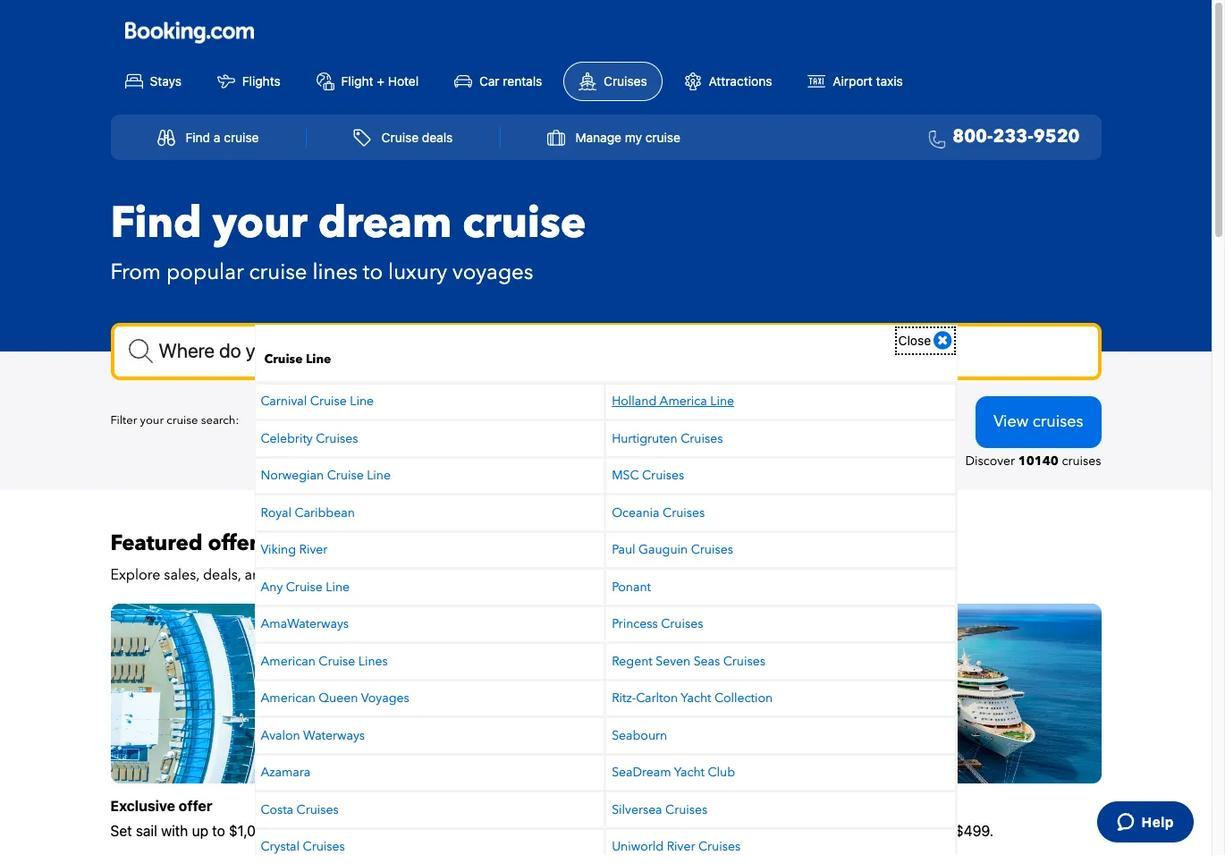 Task type: vqa. For each thing, say whether or not it's contained in the screenshot.
Viking River
yes



Task type: describe. For each thing, give the bounding box(es) containing it.
deals,
[[203, 565, 241, 585]]

cruise up voyages
[[463, 194, 586, 253]]

special
[[273, 565, 319, 585]]

cruise for filter your cruise search:
[[167, 413, 198, 429]]

your for find
[[213, 194, 307, 253]]

cruises for silversea cruises
[[666, 802, 708, 819]]

discover 10140 cruises
[[966, 452, 1102, 469]]

cruises up collection
[[724, 653, 766, 670]]

the
[[687, 824, 708, 840]]

regent seven seas cruises
[[612, 653, 766, 670]]

deals.
[[516, 824, 554, 840]]

manage my cruise button
[[528, 120, 700, 155]]

yacht inside "button"
[[674, 764, 705, 781]]

avalon
[[261, 727, 300, 744]]

ritz-
[[612, 690, 636, 707]]

800-233-9520 link
[[922, 124, 1080, 150]]

cruises inside view cruises link
[[1033, 410, 1084, 433]]

9520
[[1034, 124, 1080, 149]]

discover
[[966, 452, 1016, 469]]

america
[[660, 393, 707, 410]]

line inside button
[[759, 414, 780, 431]]

for
[[782, 824, 800, 840]]

promotions
[[323, 565, 398, 585]]

airport taxis link
[[794, 62, 918, 100]]

expand image for cruise length
[[513, 416, 527, 428]]

view cruises
[[994, 410, 1084, 433]]

view cruises link
[[976, 396, 1102, 448]]

travel menu navigation
[[110, 114, 1102, 160]]

times circle image
[[934, 330, 952, 351]]

holland
[[612, 393, 657, 410]]

car
[[480, 73, 500, 88]]

cruise left 'lines'
[[249, 257, 307, 287]]

cruise up caribbean
[[327, 467, 364, 484]]

silversea cruises button
[[607, 793, 955, 827]]

view
[[994, 410, 1029, 433]]

exclusive
[[110, 798, 175, 814]]

paul gauguin cruises
[[612, 542, 734, 559]]

seabourn button
[[607, 719, 955, 753]]

cruises up seas
[[729, 798, 779, 814]]

princess cruises button
[[607, 607, 955, 642]]

ponant button
[[607, 570, 955, 605]]

norwegian
[[261, 467, 324, 484]]

stays link
[[110, 62, 196, 100]]

find for your
[[110, 194, 202, 253]]

dream
[[318, 194, 452, 253]]

flight + hotel link
[[302, 62, 433, 100]]

and
[[245, 565, 270, 585]]

cruises for oceania cruises
[[663, 505, 705, 521]]

cruise line inside button
[[719, 414, 783, 431]]

american cruise lines
[[261, 653, 388, 670]]

ritz-carlton yacht collection
[[612, 690, 773, 707]]

find a cruise link
[[138, 120, 279, 155]]

princess cruises
[[612, 616, 704, 633]]

american queen voyages
[[261, 690, 410, 707]]

cruise up the carnival
[[264, 350, 303, 367]]

oceania
[[612, 505, 660, 521]]

flight
[[341, 73, 374, 88]]

explore
[[110, 565, 160, 585]]

gauguin
[[639, 542, 688, 559]]

find your dream cruise from popular cruise lines to luxury voyages
[[110, 194, 586, 287]]

from
[[110, 257, 161, 287]]

$499.
[[955, 824, 994, 840]]

port
[[630, 414, 654, 431]]

carlton
[[636, 690, 678, 707]]

find a cruise
[[186, 130, 259, 145]]

a
[[214, 130, 221, 145]]

regent seven seas cruises button
[[607, 644, 955, 679]]

search:
[[201, 413, 239, 429]]

yacht inside button
[[681, 690, 712, 707]]

norwegian cruise line button
[[255, 459, 604, 493]]

airport
[[833, 73, 873, 88]]

cruises up manage my cruise
[[604, 73, 648, 88]]

open
[[712, 824, 744, 840]]

departure port
[[568, 414, 657, 431]]

my
[[625, 130, 642, 145]]

amawaterways button
[[255, 607, 604, 642]]

cruise inside travel menu 'navigation'
[[382, 130, 419, 145]]

filter
[[110, 413, 137, 429]]

avalon waterways button
[[255, 719, 604, 753]]

line for norwegian cruise line
[[367, 467, 391, 484]]

offers
[[208, 529, 268, 558]]

time
[[484, 824, 512, 840]]

cruise deals
[[382, 130, 453, 145]]

date
[[350, 414, 376, 431]]

budget-friendly cruises
[[615, 798, 779, 814]]

expand image
[[379, 416, 392, 428]]

cruises for costa cruises
[[297, 802, 339, 819]]

cruise left lines
[[319, 653, 355, 670]]

oceania cruises button
[[607, 496, 955, 530]]

oceania cruises
[[612, 505, 705, 521]]

paul
[[612, 542, 636, 559]]

manage
[[576, 130, 622, 145]]

seven
[[656, 653, 691, 670]]

cruises right "10140"
[[1062, 452, 1102, 469]]

taxis
[[877, 73, 904, 88]]

departure date
[[289, 414, 379, 431]]

expand image for departure port
[[657, 416, 670, 428]]

featured offers explore sales, deals, and special promotions
[[110, 529, 398, 585]]

american cruise lines button
[[255, 644, 604, 679]]

voyages
[[361, 690, 410, 707]]

attractions link
[[670, 62, 787, 100]]

close
[[899, 332, 931, 348]]

azamara button
[[255, 756, 604, 790]]

silversea
[[612, 802, 663, 819]]



Task type: locate. For each thing, give the bounding box(es) containing it.
expand image inside cruise line button
[[783, 416, 796, 428]]

cruise for manage my cruise
[[646, 130, 681, 145]]

expand image up "hurtigruten cruises"
[[657, 416, 670, 428]]

ritz-carlton yacht collection button
[[607, 682, 955, 716]]

river
[[299, 542, 328, 559]]

to right up
[[212, 824, 225, 840]]

manage my cruise
[[576, 130, 681, 145]]

1 horizontal spatial with
[[833, 824, 860, 840]]

your for filter
[[140, 413, 164, 429]]

1 with from the left
[[161, 824, 188, 840]]

seas
[[748, 824, 778, 840]]

expand image inside cruise length button
[[513, 416, 527, 428]]

expand image up msc cruises button
[[783, 416, 796, 428]]

2 departure from the left
[[568, 414, 627, 431]]

3 expand image from the left
[[783, 416, 796, 428]]

paul gauguin cruises button
[[607, 533, 955, 567]]

sail
[[136, 824, 157, 840]]

regent
[[612, 653, 653, 670]]

hurtigruten cruises
[[612, 430, 723, 447]]

find up from
[[110, 194, 202, 253]]

get out on the open seas for less with cruises under $499.
[[615, 824, 994, 840]]

2 horizontal spatial to
[[363, 257, 383, 287]]

1 horizontal spatial line
[[759, 414, 780, 431]]

line up carnival cruise line in the left of the page
[[306, 350, 331, 367]]

1 american from the top
[[261, 653, 316, 670]]

princess
[[612, 616, 658, 633]]

waterways
[[303, 727, 365, 744]]

club
[[708, 764, 736, 781]]

departure
[[289, 414, 347, 431], [568, 414, 627, 431]]

cruises inside 'button'
[[691, 542, 734, 559]]

0 vertical spatial cruise line
[[264, 350, 331, 367]]

1 vertical spatial cruise line
[[719, 414, 783, 431]]

deals
[[422, 130, 453, 145]]

1 vertical spatial yacht
[[674, 764, 705, 781]]

costa
[[261, 802, 294, 819]]

cruise right any
[[286, 579, 323, 596]]

cruise left "deals"
[[382, 130, 419, 145]]

set sail with up to $1,000 to spend on board, plus limited-time deals.
[[110, 824, 554, 840]]

0 horizontal spatial cruise line
[[264, 350, 331, 367]]

cruise left search:
[[167, 413, 198, 429]]

0 horizontal spatial departure
[[289, 414, 347, 431]]

cheap cruises image
[[615, 604, 1102, 784]]

costa cruises
[[261, 802, 339, 819]]

1 vertical spatial your
[[140, 413, 164, 429]]

1 horizontal spatial departure
[[568, 414, 627, 431]]

celebrity cruises
[[261, 430, 358, 447]]

american inside button
[[261, 653, 316, 670]]

filter your cruise search:
[[110, 413, 239, 429]]

cruises up the paul gauguin cruises
[[663, 505, 705, 521]]

cruises for hurtigruten cruises
[[681, 430, 723, 447]]

cruise inside button
[[434, 414, 470, 431]]

to inside find your dream cruise from popular cruise lines to luxury voyages
[[363, 257, 383, 287]]

cruise line button
[[693, 403, 823, 442]]

0 horizontal spatial expand image
[[513, 416, 527, 428]]

expand image right length
[[513, 416, 527, 428]]

azamara
[[261, 764, 311, 781]]

+
[[377, 73, 385, 88]]

carnival cruise line
[[261, 393, 374, 410]]

find left the "a"
[[186, 130, 210, 145]]

0 horizontal spatial your
[[140, 413, 164, 429]]

on right spend
[[338, 824, 354, 840]]

800-233-9520
[[953, 124, 1080, 149]]

expand image inside "departure port" "button"
[[657, 416, 670, 428]]

1 departure from the left
[[289, 414, 347, 431]]

2 horizontal spatial expand image
[[783, 416, 796, 428]]

0 horizontal spatial to
[[212, 824, 225, 840]]

lines
[[359, 653, 388, 670]]

out
[[642, 824, 663, 840]]

cruise left length
[[434, 414, 470, 431]]

cruises inside "button"
[[681, 430, 723, 447]]

2 on from the left
[[667, 824, 683, 840]]

2 american from the top
[[261, 690, 316, 707]]

find inside find your dream cruise from popular cruise lines to luxury voyages
[[110, 194, 202, 253]]

2 with from the left
[[833, 824, 860, 840]]

with
[[161, 824, 188, 840], [833, 824, 860, 840]]

flight + hotel
[[341, 73, 419, 88]]

find for a
[[186, 130, 210, 145]]

departure down carnival cruise line in the left of the page
[[289, 414, 347, 431]]

departure inside "button"
[[568, 414, 627, 431]]

$1,000
[[229, 824, 273, 840]]

cruise right my
[[646, 130, 681, 145]]

line for carnival cruise line
[[350, 393, 374, 410]]

on
[[338, 824, 354, 840], [667, 824, 683, 840]]

cruise line up the carnival
[[264, 350, 331, 367]]

american up avalon
[[261, 690, 316, 707]]

0 horizontal spatial on
[[338, 824, 354, 840]]

departure inside button
[[289, 414, 347, 431]]

0 vertical spatial yacht
[[681, 690, 712, 707]]

attractions
[[709, 73, 772, 88]]

friendly
[[672, 798, 725, 814]]

cruise line up msc cruises button
[[719, 414, 783, 431]]

msc cruises button
[[607, 459, 955, 493]]

cruises for msc cruises
[[642, 467, 685, 484]]

stays
[[150, 73, 182, 88]]

your up popular
[[213, 194, 307, 253]]

royal caribbean
[[261, 505, 355, 521]]

car rentals link
[[440, 62, 557, 100]]

rentals
[[503, 73, 542, 88]]

cruises
[[604, 73, 648, 88], [316, 430, 358, 447], [681, 430, 723, 447], [642, 467, 685, 484], [663, 505, 705, 521], [691, 542, 734, 559], [661, 616, 704, 633], [724, 653, 766, 670], [297, 802, 339, 819], [666, 802, 708, 819]]

msc
[[612, 467, 639, 484]]

1 horizontal spatial your
[[213, 194, 307, 253]]

0 vertical spatial line
[[306, 350, 331, 367]]

to down costa
[[277, 824, 290, 840]]

with right less
[[833, 824, 860, 840]]

cruise inside dropdown button
[[646, 130, 681, 145]]

cruise deals link
[[334, 120, 473, 155]]

line for any cruise line
[[326, 579, 350, 596]]

lines
[[313, 257, 358, 287]]

cruises up spend
[[297, 802, 339, 819]]

expand image for cruise line
[[783, 416, 796, 428]]

cruises up "10140"
[[1033, 410, 1084, 433]]

yacht left club
[[674, 764, 705, 781]]

hotel
[[388, 73, 419, 88]]

departure for departure port
[[568, 414, 627, 431]]

flights link
[[203, 62, 295, 100]]

line up date at the left
[[350, 393, 374, 410]]

sales,
[[164, 565, 199, 585]]

cruises up norwegian cruise line at the bottom
[[316, 430, 358, 447]]

line down expand icon
[[367, 467, 391, 484]]

line for holland america line
[[711, 393, 735, 410]]

cruise sale image
[[110, 604, 597, 784]]

0 horizontal spatial with
[[161, 824, 188, 840]]

1 horizontal spatial to
[[277, 824, 290, 840]]

collection
[[715, 690, 773, 707]]

Where do you want to cruise? text field
[[110, 323, 1102, 380]]

with left up
[[161, 824, 188, 840]]

flights
[[242, 73, 281, 88]]

find inside travel menu 'navigation'
[[186, 130, 210, 145]]

holland america line
[[612, 393, 735, 410]]

royal caribbean button
[[255, 496, 604, 530]]

american for american cruise lines
[[261, 653, 316, 670]]

1 vertical spatial find
[[110, 194, 202, 253]]

1 horizontal spatial expand image
[[657, 416, 670, 428]]

1 horizontal spatial cruise line
[[719, 414, 783, 431]]

costa cruises button
[[255, 793, 604, 827]]

cruise
[[224, 130, 259, 145], [646, 130, 681, 145], [463, 194, 586, 253], [249, 257, 307, 287], [167, 413, 198, 429]]

cruises for celebrity cruises
[[316, 430, 358, 447]]

seas
[[694, 653, 720, 670]]

0 vertical spatial american
[[261, 653, 316, 670]]

2 expand image from the left
[[657, 416, 670, 428]]

carnival cruise line button
[[255, 384, 604, 419]]

american inside button
[[261, 690, 316, 707]]

caribbean
[[295, 505, 355, 521]]

length
[[474, 414, 510, 431]]

to
[[363, 257, 383, 287], [212, 824, 225, 840], [277, 824, 290, 840]]

cruises
[[1033, 410, 1084, 433], [1062, 452, 1102, 469], [729, 798, 779, 814], [864, 824, 910, 840]]

get
[[615, 824, 638, 840]]

under
[[914, 824, 952, 840]]

to right 'lines'
[[363, 257, 383, 287]]

cruise up departure date
[[310, 393, 347, 410]]

american for american queen voyages
[[261, 690, 316, 707]]

None field
[[110, 323, 1102, 380]]

1 expand image from the left
[[513, 416, 527, 428]]

royal
[[261, 505, 292, 521]]

on left the
[[667, 824, 683, 840]]

233-
[[994, 124, 1034, 149]]

silversea cruises
[[612, 802, 708, 819]]

cruise for find a cruise
[[224, 130, 259, 145]]

departure date button
[[274, 403, 407, 442]]

cruises up regent seven seas cruises
[[661, 616, 704, 633]]

limited-
[[434, 824, 484, 840]]

departure for departure date
[[289, 414, 347, 431]]

cruise right the "a"
[[224, 130, 259, 145]]

line
[[350, 393, 374, 410], [711, 393, 735, 410], [367, 467, 391, 484], [326, 579, 350, 596]]

seadream
[[612, 764, 672, 781]]

american down amawaterways
[[261, 653, 316, 670]]

yacht down regent seven seas cruises
[[681, 690, 712, 707]]

celebrity
[[261, 430, 313, 447]]

line right special
[[326, 579, 350, 596]]

your right the filter at left
[[140, 413, 164, 429]]

0 vertical spatial your
[[213, 194, 307, 253]]

cruises left under
[[864, 824, 910, 840]]

plus
[[403, 824, 430, 840]]

cruise down holland america line
[[719, 414, 756, 431]]

1 on from the left
[[338, 824, 354, 840]]

1 vertical spatial american
[[261, 690, 316, 707]]

1 vertical spatial line
[[759, 414, 780, 431]]

offer
[[179, 798, 212, 814]]

departure down holland
[[568, 414, 627, 431]]

expand image
[[513, 416, 527, 428], [657, 416, 670, 428], [783, 416, 796, 428]]

queen
[[319, 690, 358, 707]]

line right "america"
[[711, 393, 735, 410]]

cruises right gauguin
[[691, 542, 734, 559]]

0 vertical spatial find
[[186, 130, 210, 145]]

cruises for princess cruises
[[661, 616, 704, 633]]

set
[[110, 824, 132, 840]]

cruises down "hurtigruten cruises"
[[642, 467, 685, 484]]

booking.com home image
[[125, 21, 254, 44]]

ponant
[[612, 579, 651, 596]]

cruises down "america"
[[681, 430, 723, 447]]

line up msc cruises button
[[759, 414, 780, 431]]

your inside find your dream cruise from popular cruise lines to luxury voyages
[[213, 194, 307, 253]]

any cruise line button
[[255, 570, 604, 605]]

your
[[213, 194, 307, 253], [140, 413, 164, 429]]

close link
[[899, 330, 952, 351]]

up
[[192, 824, 208, 840]]

1 horizontal spatial on
[[667, 824, 683, 840]]

0 horizontal spatial line
[[306, 350, 331, 367]]

cruises up the
[[666, 802, 708, 819]]



